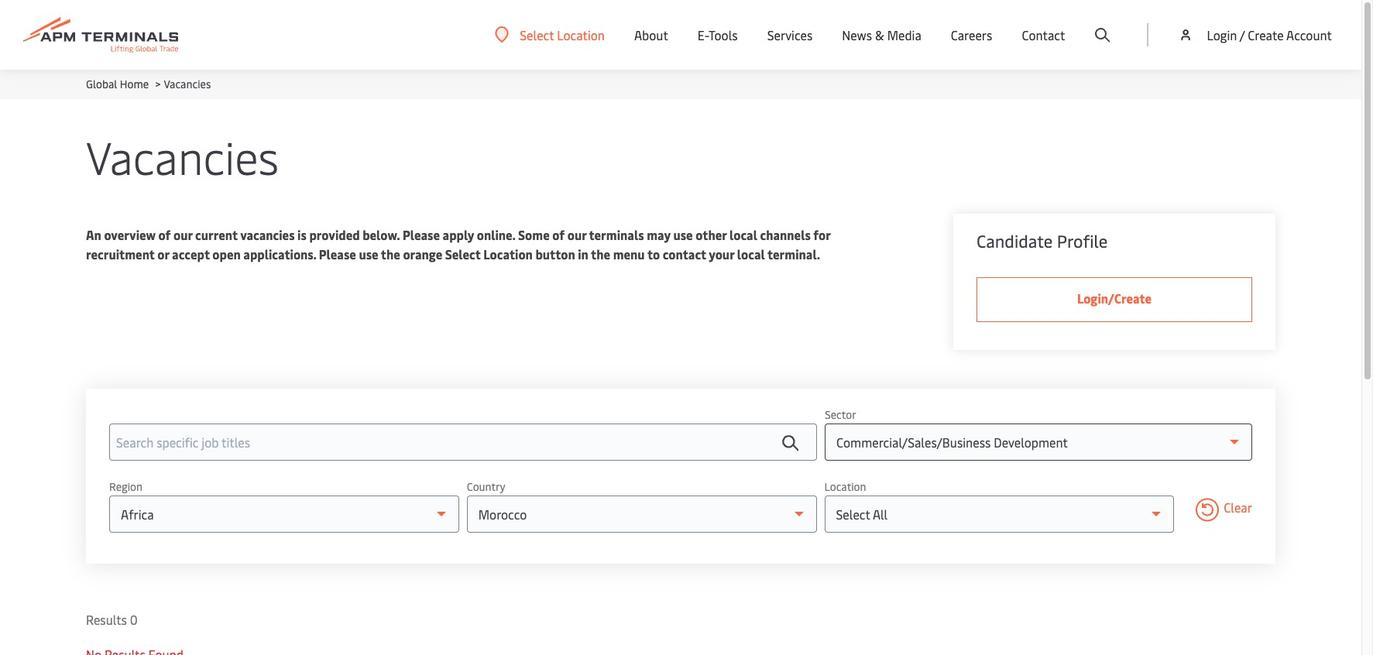Task type: locate. For each thing, give the bounding box(es) containing it.
some
[[518, 226, 550, 243]]

clear button
[[1196, 498, 1252, 524]]

0 vertical spatial use
[[673, 226, 693, 243]]

overview
[[104, 226, 156, 243]]

0 horizontal spatial of
[[158, 226, 171, 243]]

contact
[[1022, 26, 1065, 43]]

please inside 'an overview of our current vacancies is provided below. please apply online. some of our terminals may use other local channels for recruitment or accept open applications.'
[[403, 226, 440, 243]]

an overview of our current vacancies is provided below. please apply online. some of our terminals may use other local channels for recruitment or accept open applications.
[[86, 226, 831, 263]]

our
[[173, 226, 193, 243], [568, 226, 587, 243]]

location down online. on the top left of page
[[483, 246, 533, 263]]

accept
[[172, 246, 210, 263]]

the
[[381, 246, 400, 263], [591, 246, 610, 263]]

vacancies
[[240, 226, 295, 243]]

please up orange
[[403, 226, 440, 243]]

e-tools button
[[698, 0, 738, 70]]

login/create
[[1077, 290, 1152, 307]]

your
[[709, 246, 734, 263]]

1 horizontal spatial please
[[403, 226, 440, 243]]

please
[[403, 226, 440, 243], [319, 246, 356, 263]]

2 horizontal spatial location
[[825, 479, 866, 494]]

vacancies
[[164, 77, 211, 91], [86, 125, 279, 187]]

contact button
[[1022, 0, 1065, 70]]

0 vertical spatial please
[[403, 226, 440, 243]]

please down provided
[[319, 246, 356, 263]]

services
[[767, 26, 813, 43]]

orange
[[403, 246, 442, 263]]

services button
[[767, 0, 813, 70]]

our up accept
[[173, 226, 193, 243]]

terminal.
[[768, 246, 820, 263]]

0 vertical spatial local
[[730, 226, 757, 243]]

the right in
[[591, 246, 610, 263]]

the down below.
[[381, 246, 400, 263]]

1 vertical spatial location
[[483, 246, 533, 263]]

about
[[634, 26, 668, 43]]

open
[[213, 246, 241, 263]]

of up or
[[158, 226, 171, 243]]

vacancies right ">"
[[164, 77, 211, 91]]

local
[[730, 226, 757, 243], [737, 246, 765, 263]]

menu
[[613, 246, 645, 263]]

for
[[814, 226, 831, 243]]

global home link
[[86, 77, 149, 91]]

1 vertical spatial vacancies
[[86, 125, 279, 187]]

about button
[[634, 0, 668, 70]]

1 horizontal spatial our
[[568, 226, 587, 243]]

1 vertical spatial select
[[445, 246, 481, 263]]

is
[[297, 226, 307, 243]]

careers
[[951, 26, 993, 43]]

contact
[[663, 246, 706, 263]]

clear
[[1224, 498, 1252, 515]]

1 of from the left
[[158, 226, 171, 243]]

candidate profile
[[977, 229, 1108, 253]]

news & media button
[[842, 0, 922, 70]]

location down sector
[[825, 479, 866, 494]]

1 horizontal spatial the
[[591, 246, 610, 263]]

online.
[[477, 226, 515, 243]]

vacancies down ">"
[[86, 125, 279, 187]]

0 horizontal spatial location
[[483, 246, 533, 263]]

use down below.
[[359, 246, 378, 263]]

news & media
[[842, 26, 922, 43]]

2 our from the left
[[568, 226, 587, 243]]

local up the 'your'
[[730, 226, 757, 243]]

use up contact
[[673, 226, 693, 243]]

1 horizontal spatial select
[[520, 26, 554, 43]]

0 vertical spatial select
[[520, 26, 554, 43]]

select
[[520, 26, 554, 43], [445, 246, 481, 263]]

location left about dropdown button
[[557, 26, 605, 43]]

1 vertical spatial please
[[319, 246, 356, 263]]

other
[[696, 226, 727, 243]]

0 horizontal spatial the
[[381, 246, 400, 263]]

0 vertical spatial vacancies
[[164, 77, 211, 91]]

0 horizontal spatial select
[[445, 246, 481, 263]]

login / create account
[[1207, 26, 1332, 43]]

results
[[86, 611, 127, 628]]

of up button
[[552, 226, 565, 243]]

our up in
[[568, 226, 587, 243]]

1 horizontal spatial of
[[552, 226, 565, 243]]

1 the from the left
[[381, 246, 400, 263]]

0 horizontal spatial use
[[359, 246, 378, 263]]

of
[[158, 226, 171, 243], [552, 226, 565, 243]]

1 horizontal spatial use
[[673, 226, 693, 243]]

0 vertical spatial location
[[557, 26, 605, 43]]

region
[[109, 479, 143, 494]]

0 horizontal spatial our
[[173, 226, 193, 243]]

use
[[673, 226, 693, 243], [359, 246, 378, 263]]

1 vertical spatial use
[[359, 246, 378, 263]]

1 our from the left
[[173, 226, 193, 243]]

0
[[130, 611, 138, 628]]

location
[[557, 26, 605, 43], [483, 246, 533, 263], [825, 479, 866, 494]]

1 horizontal spatial location
[[557, 26, 605, 43]]

below.
[[363, 226, 400, 243]]

local right the 'your'
[[737, 246, 765, 263]]

media
[[887, 26, 922, 43]]



Task type: describe. For each thing, give the bounding box(es) containing it.
provided
[[309, 226, 360, 243]]

select location button
[[495, 26, 605, 43]]

>
[[155, 77, 161, 91]]

current
[[195, 226, 238, 243]]

country
[[467, 479, 505, 494]]

applications.
[[243, 246, 316, 263]]

apply
[[443, 226, 474, 243]]

candidate
[[977, 229, 1053, 253]]

terminals
[[589, 226, 644, 243]]

0 horizontal spatial please
[[319, 246, 356, 263]]

2 of from the left
[[552, 226, 565, 243]]

news
[[842, 26, 872, 43]]

please use the orange select location button in the menu to contact your local terminal.
[[319, 246, 820, 263]]

login/create link
[[977, 277, 1252, 322]]

/
[[1240, 26, 1245, 43]]

sector
[[825, 407, 856, 422]]

careers button
[[951, 0, 993, 70]]

e-tools
[[698, 26, 738, 43]]

may
[[647, 226, 671, 243]]

create
[[1248, 26, 1284, 43]]

home
[[120, 77, 149, 91]]

local inside 'an overview of our current vacancies is provided below. please apply online. some of our terminals may use other local channels for recruitment or accept open applications.'
[[730, 226, 757, 243]]

in
[[578, 246, 589, 263]]

channels
[[760, 226, 811, 243]]

login / create account link
[[1178, 0, 1332, 70]]

to
[[647, 246, 660, 263]]

use inside 'an overview of our current vacancies is provided below. please apply online. some of our terminals may use other local channels for recruitment or accept open applications.'
[[673, 226, 693, 243]]

button
[[536, 246, 575, 263]]

recruitment
[[86, 246, 155, 263]]

2 vertical spatial location
[[825, 479, 866, 494]]

account
[[1287, 26, 1332, 43]]

an
[[86, 226, 101, 243]]

text search text field
[[109, 424, 817, 461]]

select location
[[520, 26, 605, 43]]

2 the from the left
[[591, 246, 610, 263]]

results 0
[[86, 611, 138, 628]]

tools
[[709, 26, 738, 43]]

&
[[875, 26, 884, 43]]

e-
[[698, 26, 709, 43]]

1 vertical spatial local
[[737, 246, 765, 263]]

global home > vacancies
[[86, 77, 211, 91]]

global
[[86, 77, 117, 91]]

or
[[157, 246, 169, 263]]

login
[[1207, 26, 1237, 43]]

profile
[[1057, 229, 1108, 253]]



Task type: vqa. For each thing, say whether or not it's contained in the screenshot.
220902 wind resilance tool image
no



